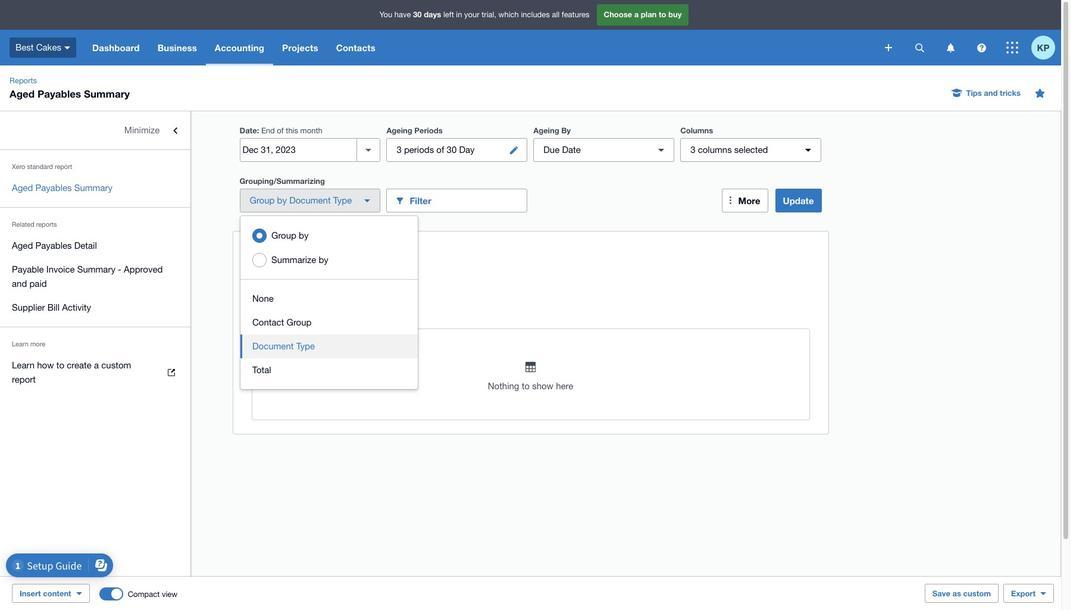 Task type: vqa. For each thing, say whether or not it's contained in the screenshot.
Export
yes



Task type: describe. For each thing, give the bounding box(es) containing it.
payable invoice summary - approved and paid link
[[0, 258, 191, 296]]

xero
[[12, 163, 25, 170]]

group by document type
[[250, 195, 352, 205]]

group for group by
[[272, 231, 297, 241]]

document type button
[[241, 335, 418, 359]]

3 periods of 30 day
[[397, 145, 475, 155]]

3 for 3 columns selected
[[691, 145, 696, 155]]

day
[[459, 145, 475, 155]]

paid
[[29, 279, 47, 289]]

this
[[286, 126, 298, 135]]

projects button
[[273, 30, 327, 66]]

tips and tricks button
[[946, 83, 1029, 102]]

periods
[[404, 145, 434, 155]]

payables for summary
[[35, 183, 72, 193]]

more
[[739, 195, 761, 206]]

3 for 3 periods of 30 day
[[397, 145, 402, 155]]

3 periods of 30 day button
[[387, 138, 528, 162]]

tips and tricks
[[967, 88, 1021, 98]]

filter
[[410, 195, 432, 206]]

all
[[552, 10, 560, 19]]

detail
[[74, 241, 97, 251]]

create
[[67, 360, 92, 370]]

list box containing group by
[[241, 216, 418, 390]]

have
[[395, 10, 411, 19]]

learn how to create a custom report
[[12, 360, 131, 385]]

of for best cakes as of december 31, 2023 ageing by due date
[[265, 293, 273, 303]]

0 vertical spatial date
[[240, 126, 257, 135]]

more button
[[722, 189, 769, 213]]

nothing
[[488, 381, 520, 391]]

payables for detail
[[35, 241, 72, 251]]

contacts
[[336, 42, 376, 53]]

you have 30 days left in your trial, which includes all features
[[380, 10, 590, 19]]

projects
[[282, 42, 318, 53]]

tricks
[[1001, 88, 1021, 98]]

2 horizontal spatial svg image
[[916, 43, 925, 52]]

date : end of this month
[[240, 126, 323, 135]]

summarize by button
[[241, 248, 418, 272]]

aged inside reports aged payables summary
[[10, 88, 35, 100]]

aged for aged payables detail
[[12, 241, 33, 251]]

summary for invoice
[[77, 264, 116, 275]]

total
[[253, 365, 271, 375]]

summary for payables
[[74, 183, 113, 193]]

payables inside reports aged payables summary
[[37, 88, 81, 100]]

1 horizontal spatial svg image
[[886, 44, 893, 51]]

reports
[[10, 76, 37, 85]]

contacts button
[[327, 30, 385, 66]]

save as custom button
[[925, 584, 999, 603]]

payable invoice summary - approved and paid
[[12, 264, 163, 289]]

periods
[[415, 126, 443, 135]]

compact
[[128, 590, 160, 599]]

0 horizontal spatial svg image
[[947, 43, 955, 52]]

selected
[[735, 145, 769, 155]]

choose
[[604, 10, 633, 19]]

supplier
[[12, 303, 45, 313]]

tips
[[967, 88, 983, 98]]

dashboard link
[[83, 30, 149, 66]]

invoice
[[46, 264, 75, 275]]

reports
[[36, 221, 57, 228]]

Select end date field
[[240, 139, 357, 161]]

insert content
[[20, 589, 71, 599]]

group by document type button
[[240, 189, 381, 213]]

payable
[[12, 264, 44, 275]]

insert
[[20, 589, 41, 599]]

document inside popup button
[[290, 195, 331, 205]]

includes
[[521, 10, 550, 19]]

cakes for best cakes as of december 31, 2023 ageing by due date
[[273, 279, 298, 289]]

30 inside banner
[[413, 10, 422, 19]]

svg image inside best cakes popup button
[[64, 46, 70, 49]]

summary inside reports aged payables summary
[[84, 88, 130, 100]]

business button
[[149, 30, 206, 66]]

reports aged payables summary
[[10, 76, 130, 100]]

you
[[380, 10, 393, 19]]

Report title field
[[249, 247, 805, 274]]

total button
[[241, 359, 418, 382]]

update
[[784, 195, 815, 206]]

aged payables detail
[[12, 241, 97, 251]]

none button
[[241, 287, 418, 311]]

save as custom
[[933, 589, 992, 599]]

group containing group by
[[241, 216, 418, 390]]

contact
[[253, 317, 284, 328]]

2023
[[334, 293, 354, 303]]

ageing periods
[[387, 126, 443, 135]]

compact view
[[128, 590, 178, 599]]

2 horizontal spatial to
[[659, 10, 667, 19]]

date
[[312, 307, 330, 317]]

learn how to create a custom report link
[[0, 354, 191, 392]]

2 horizontal spatial svg image
[[1007, 42, 1019, 54]]

december
[[275, 293, 317, 303]]

summarize
[[272, 255, 316, 265]]

due date button
[[534, 138, 675, 162]]

of for date : end of this month
[[277, 126, 284, 135]]

activity
[[62, 303, 91, 313]]

standard
[[27, 163, 53, 170]]

aged payables summary link
[[0, 176, 191, 200]]

group by
[[272, 231, 309, 241]]

summarize by
[[272, 255, 329, 265]]

as
[[252, 293, 263, 303]]

due date
[[544, 145, 581, 155]]

by for group by document type
[[277, 195, 287, 205]]

xero standard report
[[12, 163, 72, 170]]

by for summarize by
[[319, 255, 329, 265]]

30 inside 'button'
[[447, 145, 457, 155]]

here
[[556, 381, 574, 391]]

accounting
[[215, 42, 264, 53]]

type inside popup button
[[333, 195, 352, 205]]

custom inside the learn how to create a custom report
[[101, 360, 131, 370]]



Task type: locate. For each thing, give the bounding box(es) containing it.
learn inside the learn how to create a custom report
[[12, 360, 35, 370]]

aged down related
[[12, 241, 33, 251]]

1 3 from the left
[[397, 145, 402, 155]]

1 horizontal spatial to
[[522, 381, 530, 391]]

1 vertical spatial summary
[[74, 183, 113, 193]]

cakes inside best cakes popup button
[[36, 42, 61, 52]]

date
[[240, 126, 257, 135], [562, 145, 581, 155]]

save
[[933, 589, 951, 599]]

as
[[953, 589, 962, 599]]

3 down columns at the top right of page
[[691, 145, 696, 155]]

kp
[[1038, 42, 1050, 53]]

date inside due date popup button
[[562, 145, 581, 155]]

1 vertical spatial group
[[272, 231, 297, 241]]

ageing up periods
[[387, 126, 413, 135]]

more
[[30, 341, 45, 348]]

aged down xero
[[12, 183, 33, 193]]

0 vertical spatial group
[[250, 195, 275, 205]]

and inside payable invoice summary - approved and paid
[[12, 279, 27, 289]]

0 vertical spatial a
[[635, 10, 639, 19]]

features
[[562, 10, 590, 19]]

document
[[290, 195, 331, 205], [253, 341, 294, 351]]

banner containing kp
[[0, 0, 1062, 66]]

custom
[[101, 360, 131, 370], [964, 589, 992, 599]]

0 horizontal spatial 30
[[413, 10, 422, 19]]

1 horizontal spatial svg image
[[978, 43, 987, 52]]

of right the as
[[265, 293, 273, 303]]

0 vertical spatial type
[[333, 195, 352, 205]]

30 right have
[[413, 10, 422, 19]]

1 vertical spatial custom
[[964, 589, 992, 599]]

1 vertical spatial 30
[[447, 145, 457, 155]]

ageing left by
[[534, 126, 560, 135]]

by
[[277, 195, 287, 205], [299, 231, 309, 241], [319, 255, 329, 265], [283, 307, 292, 317]]

1 horizontal spatial ageing
[[387, 126, 413, 135]]

group
[[241, 216, 418, 390]]

content
[[43, 589, 71, 599]]

best cakes button
[[0, 30, 83, 66]]

payables down xero standard report
[[35, 183, 72, 193]]

best for best cakes as of december 31, 2023 ageing by due date
[[252, 279, 270, 289]]

0 vertical spatial learn
[[12, 341, 29, 348]]

days
[[424, 10, 442, 19]]

learn left 'more'
[[12, 341, 29, 348]]

show
[[533, 381, 554, 391]]

1 horizontal spatial best
[[252, 279, 270, 289]]

best for best cakes
[[15, 42, 34, 52]]

month
[[301, 126, 323, 135]]

cakes for best cakes
[[36, 42, 61, 52]]

cakes inside "best cakes as of december 31, 2023 ageing by due date"
[[273, 279, 298, 289]]

minimize
[[124, 125, 160, 135]]

custom inside save as custom button
[[964, 589, 992, 599]]

1 horizontal spatial type
[[333, 195, 352, 205]]

buy
[[669, 10, 682, 19]]

date left end at the left top of the page
[[240, 126, 257, 135]]

left
[[444, 10, 454, 19]]

of inside 3 periods of 30 day 'button'
[[437, 145, 445, 155]]

-
[[118, 264, 121, 275]]

to right how
[[56, 360, 64, 370]]

1 horizontal spatial 30
[[447, 145, 457, 155]]

payables inside 'link'
[[35, 241, 72, 251]]

remove from favorites image
[[1029, 81, 1052, 105]]

1 vertical spatial document
[[253, 341, 294, 351]]

group by button
[[241, 223, 418, 248]]

0 horizontal spatial cakes
[[36, 42, 61, 52]]

best up reports
[[15, 42, 34, 52]]

0 vertical spatial of
[[277, 126, 284, 135]]

report down learn more
[[12, 375, 36, 385]]

cakes up reports
[[36, 42, 61, 52]]

0 vertical spatial report
[[55, 163, 72, 170]]

group down grouping/summarizing
[[250, 195, 275, 205]]

by down grouping/summarizing
[[277, 195, 287, 205]]

0 horizontal spatial and
[[12, 279, 27, 289]]

columns
[[698, 145, 732, 155]]

2 learn from the top
[[12, 360, 35, 370]]

payables
[[37, 88, 81, 100], [35, 183, 72, 193], [35, 241, 72, 251]]

1 horizontal spatial cakes
[[273, 279, 298, 289]]

and down payable
[[12, 279, 27, 289]]

1 horizontal spatial and
[[985, 88, 999, 98]]

1 vertical spatial and
[[12, 279, 27, 289]]

summary down minimize button
[[74, 183, 113, 193]]

0 horizontal spatial svg image
[[64, 46, 70, 49]]

1 learn from the top
[[12, 341, 29, 348]]

2 vertical spatial summary
[[77, 264, 116, 275]]

of
[[277, 126, 284, 135], [437, 145, 445, 155], [265, 293, 273, 303]]

date right due
[[562, 145, 581, 155]]

1 vertical spatial learn
[[12, 360, 35, 370]]

1 horizontal spatial of
[[277, 126, 284, 135]]

ageing for ageing periods
[[387, 126, 413, 135]]

0 vertical spatial aged
[[10, 88, 35, 100]]

0 vertical spatial payables
[[37, 88, 81, 100]]

by for group by
[[299, 231, 309, 241]]

summary up minimize button
[[84, 88, 130, 100]]

none
[[253, 294, 274, 304]]

0 vertical spatial custom
[[101, 360, 131, 370]]

aged payables detail link
[[0, 234, 191, 258]]

grouping/summarizing
[[240, 176, 325, 186]]

0 horizontal spatial ageing
[[252, 307, 280, 317]]

update button
[[776, 189, 822, 213]]

bill
[[47, 303, 60, 313]]

document down grouping/summarizing
[[290, 195, 331, 205]]

by down group by button on the top left
[[319, 255, 329, 265]]

best up the as
[[252, 279, 270, 289]]

ageing by
[[534, 126, 571, 135]]

30 left day
[[447, 145, 457, 155]]

filter button
[[387, 189, 528, 213]]

ageing for ageing by
[[534, 126, 560, 135]]

1 vertical spatial date
[[562, 145, 581, 155]]

due
[[544, 145, 560, 155]]

svg image
[[916, 43, 925, 52], [886, 44, 893, 51], [64, 46, 70, 49]]

aged inside 'link'
[[12, 241, 33, 251]]

summary
[[84, 88, 130, 100], [74, 183, 113, 193], [77, 264, 116, 275]]

1 horizontal spatial custom
[[964, 589, 992, 599]]

accounting button
[[206, 30, 273, 66]]

and inside button
[[985, 88, 999, 98]]

aged down reports link
[[10, 88, 35, 100]]

supplier bill activity
[[12, 303, 91, 313]]

payables down reports
[[35, 241, 72, 251]]

contact group button
[[241, 311, 418, 335]]

document type
[[253, 341, 315, 351]]

type inside button
[[296, 341, 315, 351]]

3 columns selected
[[691, 145, 769, 155]]

0 vertical spatial and
[[985, 88, 999, 98]]

1 vertical spatial a
[[94, 360, 99, 370]]

business
[[158, 42, 197, 53]]

3 left periods
[[397, 145, 402, 155]]

best cakes as of december 31, 2023 ageing by due date
[[252, 279, 354, 317]]

learn for learn more
[[12, 341, 29, 348]]

by
[[562, 126, 571, 135]]

1 horizontal spatial a
[[635, 10, 639, 19]]

svg image
[[1007, 42, 1019, 54], [947, 43, 955, 52], [978, 43, 987, 52]]

by inside 'summarize by' button
[[319, 255, 329, 265]]

type
[[333, 195, 352, 205], [296, 341, 315, 351]]

1 vertical spatial report
[[12, 375, 36, 385]]

a
[[635, 10, 639, 19], [94, 360, 99, 370]]

and
[[985, 88, 999, 98], [12, 279, 27, 289]]

:
[[257, 126, 259, 135]]

0 horizontal spatial custom
[[101, 360, 131, 370]]

banner
[[0, 0, 1062, 66]]

1 vertical spatial best
[[252, 279, 270, 289]]

0 vertical spatial to
[[659, 10, 667, 19]]

by inside "best cakes as of december 31, 2023 ageing by due date"
[[283, 307, 292, 317]]

2 horizontal spatial ageing
[[534, 126, 560, 135]]

of inside date : end of this month
[[277, 126, 284, 135]]

1 vertical spatial to
[[56, 360, 64, 370]]

choose a plan to buy
[[604, 10, 682, 19]]

learn for learn how to create a custom report
[[12, 360, 35, 370]]

report inside the learn how to create a custom report
[[12, 375, 36, 385]]

by up the summarize by
[[299, 231, 309, 241]]

best inside "best cakes as of december 31, 2023 ageing by due date"
[[252, 279, 270, 289]]

ageing
[[387, 126, 413, 135], [534, 126, 560, 135], [252, 307, 280, 317]]

0 horizontal spatial 3
[[397, 145, 402, 155]]

related
[[12, 221, 34, 228]]

columns
[[681, 126, 714, 135]]

0 vertical spatial best
[[15, 42, 34, 52]]

a inside the learn how to create a custom report
[[94, 360, 99, 370]]

0 horizontal spatial of
[[265, 293, 273, 303]]

end
[[261, 126, 275, 135]]

which
[[499, 10, 519, 19]]

to left buy
[[659, 10, 667, 19]]

2 vertical spatial of
[[265, 293, 273, 303]]

by left due
[[283, 307, 292, 317]]

learn down learn more
[[12, 360, 35, 370]]

learn more
[[12, 341, 45, 348]]

by inside group by button
[[299, 231, 309, 241]]

2 vertical spatial group
[[287, 317, 312, 328]]

a right create
[[94, 360, 99, 370]]

insert content button
[[12, 584, 90, 603]]

minimize button
[[0, 119, 191, 142]]

summary left -
[[77, 264, 116, 275]]

a left plan
[[635, 10, 639, 19]]

how
[[37, 360, 54, 370]]

2 vertical spatial aged
[[12, 241, 33, 251]]

group up "summarize"
[[272, 231, 297, 241]]

document inside button
[[253, 341, 294, 351]]

1 vertical spatial of
[[437, 145, 445, 155]]

payables down reports link
[[37, 88, 81, 100]]

best inside popup button
[[15, 42, 34, 52]]

and right tips
[[985, 88, 999, 98]]

plan
[[641, 10, 657, 19]]

kp button
[[1032, 30, 1062, 66]]

1 vertical spatial aged
[[12, 183, 33, 193]]

2 horizontal spatial of
[[437, 145, 445, 155]]

0 vertical spatial summary
[[84, 88, 130, 100]]

3 inside 'button'
[[397, 145, 402, 155]]

custom right as
[[964, 589, 992, 599]]

to left the show
[[522, 381, 530, 391]]

1 horizontal spatial report
[[55, 163, 72, 170]]

0 horizontal spatial to
[[56, 360, 64, 370]]

due
[[295, 307, 310, 317]]

0 vertical spatial document
[[290, 195, 331, 205]]

list of convenience dates image
[[357, 138, 381, 162]]

of right periods
[[437, 145, 445, 155]]

cakes up december
[[273, 279, 298, 289]]

payables inside "link"
[[35, 183, 72, 193]]

by inside "group by document type" popup button
[[277, 195, 287, 205]]

ageing down none
[[252, 307, 280, 317]]

list box
[[241, 216, 418, 390]]

type up group by button on the top left
[[333, 195, 352, 205]]

document down contact in the left bottom of the page
[[253, 341, 294, 351]]

0 horizontal spatial date
[[240, 126, 257, 135]]

3
[[397, 145, 402, 155], [691, 145, 696, 155]]

of inside "best cakes as of december 31, 2023 ageing by due date"
[[265, 293, 273, 303]]

0 horizontal spatial best
[[15, 42, 34, 52]]

best cakes
[[15, 42, 61, 52]]

0 vertical spatial cakes
[[36, 42, 61, 52]]

contact group
[[253, 317, 312, 328]]

to inside the learn how to create a custom report
[[56, 360, 64, 370]]

2 vertical spatial to
[[522, 381, 530, 391]]

group left date
[[287, 317, 312, 328]]

reports link
[[5, 75, 42, 87]]

2 3 from the left
[[691, 145, 696, 155]]

summary inside aged payables summary "link"
[[74, 183, 113, 193]]

summary inside payable invoice summary - approved and paid
[[77, 264, 116, 275]]

supplier bill activity link
[[0, 296, 191, 320]]

of left 'this' on the top left of the page
[[277, 126, 284, 135]]

best
[[15, 42, 34, 52], [252, 279, 270, 289]]

report up aged payables summary at left
[[55, 163, 72, 170]]

1 horizontal spatial 3
[[691, 145, 696, 155]]

type down contact group button
[[296, 341, 315, 351]]

group inside popup button
[[250, 195, 275, 205]]

1 horizontal spatial date
[[562, 145, 581, 155]]

aged for aged payables summary
[[12, 183, 33, 193]]

custom right create
[[101, 360, 131, 370]]

a inside banner
[[635, 10, 639, 19]]

1 vertical spatial type
[[296, 341, 315, 351]]

1 vertical spatial payables
[[35, 183, 72, 193]]

1 vertical spatial cakes
[[273, 279, 298, 289]]

0 vertical spatial 30
[[413, 10, 422, 19]]

0 horizontal spatial type
[[296, 341, 315, 351]]

0 horizontal spatial report
[[12, 375, 36, 385]]

view
[[162, 590, 178, 599]]

2 vertical spatial payables
[[35, 241, 72, 251]]

your
[[465, 10, 480, 19]]

ageing inside "best cakes as of december 31, 2023 ageing by due date"
[[252, 307, 280, 317]]

aged inside "link"
[[12, 183, 33, 193]]

0 horizontal spatial a
[[94, 360, 99, 370]]

group for group by document type
[[250, 195, 275, 205]]



